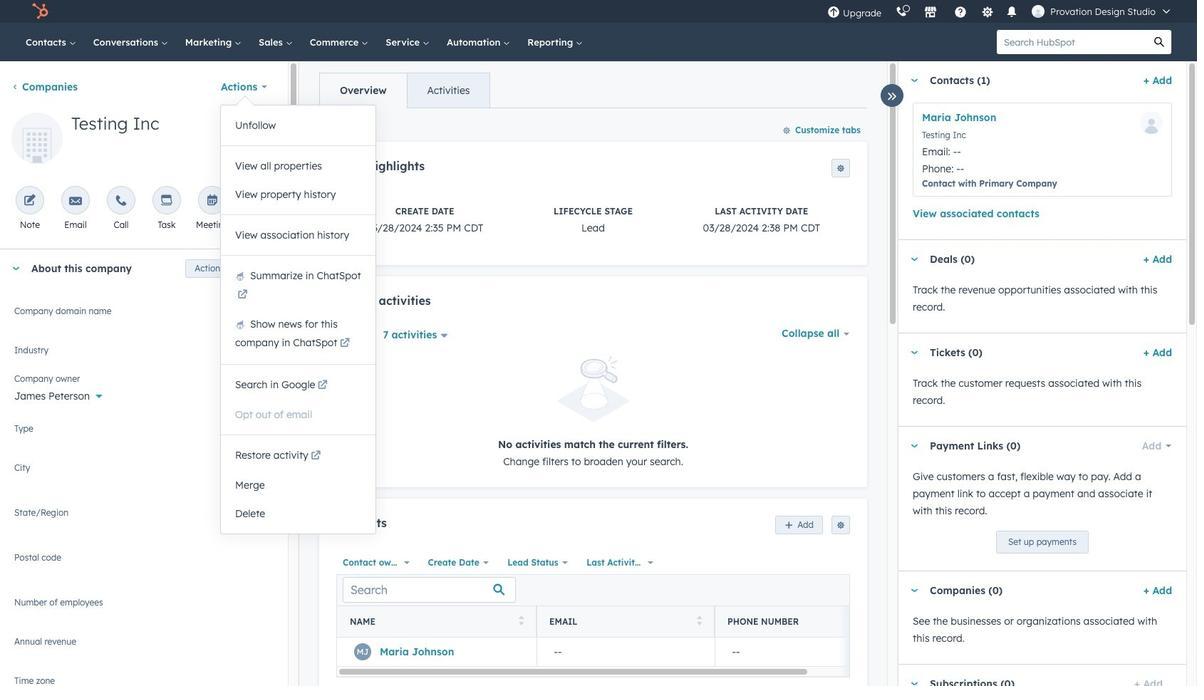 Task type: locate. For each thing, give the bounding box(es) containing it.
0 vertical spatial caret image
[[11, 267, 20, 271]]

link opens in a new window image
[[238, 290, 248, 301], [340, 336, 350, 353], [340, 339, 350, 349], [318, 378, 328, 395]]

2 press to sort. element from the left
[[697, 616, 702, 628]]

task image
[[160, 195, 173, 208]]

menu
[[821, 0, 1180, 23]]

more image
[[252, 195, 264, 208]]

call image
[[115, 195, 128, 208]]

link opens in a new window image
[[238, 287, 248, 304], [318, 381, 328, 391], [311, 448, 321, 465], [311, 451, 321, 462]]

Search search field
[[343, 578, 516, 603]]

marketplaces image
[[925, 6, 937, 19]]

press to sort. element
[[519, 616, 524, 628], [697, 616, 702, 628]]

1 press to sort. element from the left
[[519, 616, 524, 628]]

None text field
[[14, 460, 274, 489], [14, 595, 274, 618], [14, 634, 274, 657], [14, 674, 274, 686], [14, 460, 274, 489], [14, 595, 274, 618], [14, 634, 274, 657], [14, 674, 274, 686]]

4 caret image from the top
[[910, 683, 919, 686]]

caret image
[[910, 79, 919, 82], [910, 258, 919, 261], [910, 444, 919, 448], [910, 683, 919, 686]]

Search HubSpot search field
[[997, 30, 1148, 54]]

navigation
[[319, 73, 491, 108]]

0 horizontal spatial press to sort. element
[[519, 616, 524, 628]]

alert
[[336, 357, 850, 470]]

press to sort. image
[[697, 616, 702, 626]]

1 horizontal spatial press to sort. element
[[697, 616, 702, 628]]

None text field
[[14, 505, 274, 534], [14, 550, 274, 579], [14, 505, 274, 534], [14, 550, 274, 579]]

caret image
[[11, 267, 20, 271], [910, 351, 919, 355], [910, 589, 919, 593]]



Task type: describe. For each thing, give the bounding box(es) containing it.
2 caret image from the top
[[910, 258, 919, 261]]

1 caret image from the top
[[910, 79, 919, 82]]

manage card settings image
[[260, 265, 269, 274]]

email image
[[69, 195, 82, 208]]

note image
[[24, 195, 36, 208]]

james peterson image
[[1032, 5, 1045, 18]]

1 vertical spatial caret image
[[910, 351, 919, 355]]

2 vertical spatial caret image
[[910, 589, 919, 593]]

3 caret image from the top
[[910, 444, 919, 448]]

meeting image
[[206, 195, 219, 208]]

press to sort. image
[[519, 616, 524, 626]]



Task type: vqa. For each thing, say whether or not it's contained in the screenshot.
Your email is processing. Check back soon for more information. in the bottom of the page
no



